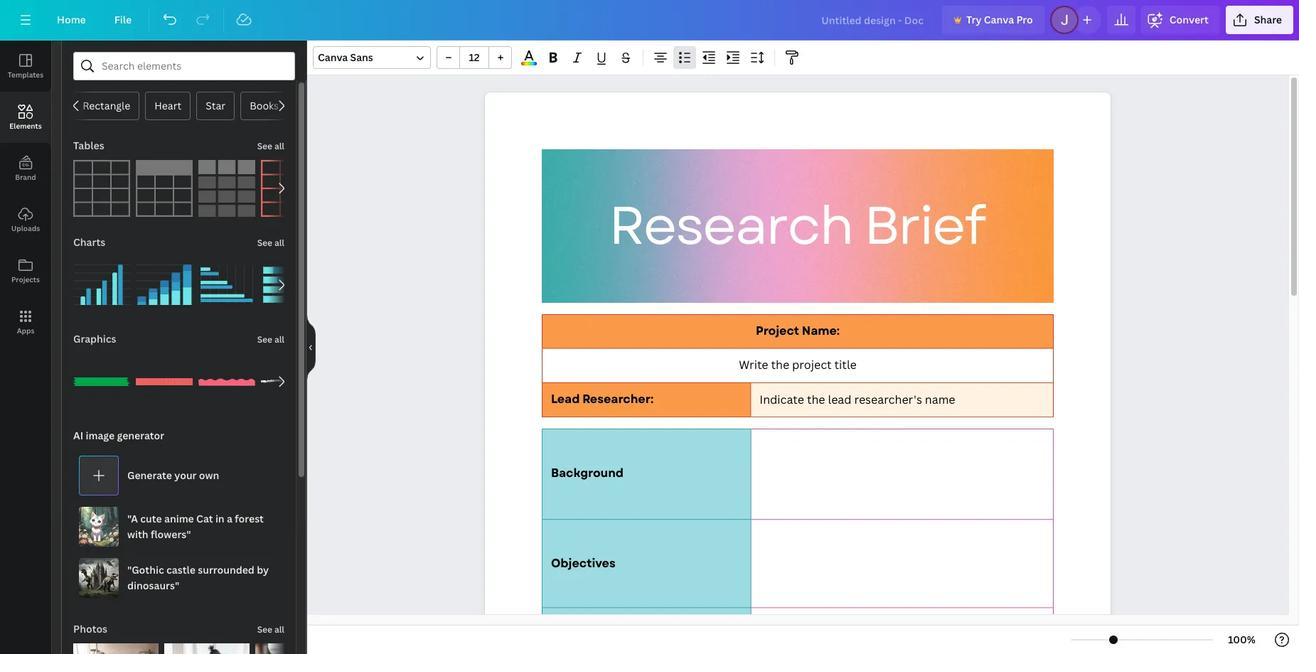 Task type: describe. For each thing, give the bounding box(es) containing it.
ai
[[73, 429, 83, 442]]

books button
[[241, 92, 288, 120]]

Design title text field
[[811, 6, 937, 34]]

"a
[[127, 512, 138, 526]]

barista making coffee image
[[255, 644, 341, 654]]

photos
[[73, 622, 107, 636]]

cute
[[140, 512, 162, 526]]

"a cute anime cat in a forest with flowers"
[[127, 512, 264, 541]]

side panel tab list
[[0, 41, 51, 348]]

see all button for photos
[[256, 615, 286, 644]]

own
[[199, 469, 219, 482]]

teacher teaching students with digital art image
[[73, 644, 159, 654]]

apps button
[[0, 297, 51, 348]]

convert button
[[1142, 6, 1221, 34]]

color range image
[[522, 62, 537, 65]]

focused businessman using laptop image
[[164, 644, 250, 654]]

image
[[86, 429, 115, 442]]

uploads button
[[0, 194, 51, 245]]

templates button
[[0, 41, 51, 92]]

your
[[174, 469, 197, 482]]

easter banner image
[[136, 354, 193, 410]]

2 add this table to the canvas image from the left
[[136, 160, 193, 217]]

by
[[257, 563, 269, 577]]

generate
[[127, 469, 172, 482]]

a
[[227, 512, 233, 526]]

rectangle button
[[73, 92, 140, 120]]

canva inside dropdown button
[[318, 51, 348, 64]]

books
[[250, 99, 279, 112]]

surrounded
[[198, 563, 255, 577]]

share button
[[1226, 6, 1294, 34]]

file
[[114, 13, 132, 26]]

forest
[[235, 512, 264, 526]]

projects button
[[0, 245, 51, 297]]

see all for graphics
[[257, 334, 285, 346]]

tables
[[73, 139, 104, 152]]

research brief
[[609, 188, 986, 265]]

100%
[[1229, 633, 1256, 647]]

see for charts
[[257, 237, 272, 249]]

templates
[[8, 70, 43, 80]]

playful decorative ribbon banner image
[[73, 354, 130, 410]]

graphics button
[[72, 325, 118, 354]]

canva sans
[[318, 51, 373, 64]]

graphics
[[73, 332, 116, 346]]

100% button
[[1219, 629, 1266, 652]]

see for photos
[[257, 624, 272, 636]]

star
[[206, 99, 226, 112]]

elements
[[9, 121, 42, 131]]

charts
[[73, 235, 105, 249]]

"gothic castle surrounded by dinosaurs"
[[127, 563, 269, 593]]

apps
[[17, 326, 34, 336]]

try canva pro
[[967, 13, 1033, 26]]



Task type: vqa. For each thing, say whether or not it's contained in the screenshot.
rightmost Playful
no



Task type: locate. For each thing, give the bounding box(es) containing it.
dinosaurs"
[[127, 579, 179, 593]]

0 vertical spatial canva
[[984, 13, 1014, 26]]

torn paper banner with space for text image
[[261, 354, 318, 410]]

group
[[437, 46, 512, 69], [73, 248, 130, 314], [136, 248, 193, 314], [198, 248, 255, 314], [261, 257, 318, 314], [73, 345, 130, 410], [136, 354, 193, 410], [198, 354, 255, 410], [261, 354, 318, 410], [73, 635, 159, 654], [164, 635, 250, 654], [255, 644, 341, 654]]

canva inside button
[[984, 13, 1014, 26]]

file button
[[103, 6, 143, 34]]

flowers"
[[151, 528, 191, 541]]

home
[[57, 13, 86, 26]]

all for photos
[[275, 624, 285, 636]]

see for graphics
[[257, 334, 272, 346]]

rectangle
[[83, 99, 130, 112]]

Research Brief text field
[[485, 92, 1111, 654]]

brand
[[15, 172, 36, 182]]

tables button
[[72, 132, 106, 160]]

0 horizontal spatial canva
[[318, 51, 348, 64]]

generator
[[117, 429, 164, 442]]

3 see all button from the top
[[256, 325, 286, 354]]

3 see all from the top
[[257, 334, 285, 346]]

see all button for charts
[[256, 228, 286, 257]]

3 add this table to the canvas image from the left
[[198, 160, 255, 217]]

uploads
[[11, 223, 40, 233]]

pro
[[1017, 13, 1033, 26]]

anime
[[164, 512, 194, 526]]

try
[[967, 13, 982, 26]]

1 horizontal spatial canva
[[984, 13, 1014, 26]]

main menu bar
[[0, 0, 1300, 41]]

1 add this table to the canvas image from the left
[[73, 160, 130, 217]]

elements button
[[0, 92, 51, 143]]

hide image
[[307, 313, 316, 382]]

sans
[[350, 51, 373, 64]]

heart
[[155, 99, 182, 112]]

with
[[127, 528, 148, 541]]

see all button for tables
[[256, 132, 286, 160]]

ai image generator
[[73, 429, 164, 442]]

home link
[[46, 6, 97, 34]]

4 all from the top
[[275, 624, 285, 636]]

1 see all from the top
[[257, 140, 285, 152]]

see
[[257, 140, 272, 152], [257, 237, 272, 249], [257, 334, 272, 346], [257, 624, 272, 636]]

4 add this table to the canvas image from the left
[[261, 160, 318, 217]]

2 see all button from the top
[[256, 228, 286, 257]]

see all for photos
[[257, 624, 285, 636]]

canva sans button
[[313, 46, 431, 69]]

4 see all from the top
[[257, 624, 285, 636]]

1 see from the top
[[257, 140, 272, 152]]

"gothic
[[127, 563, 164, 577]]

1 vertical spatial canva
[[318, 51, 348, 64]]

all
[[275, 140, 285, 152], [275, 237, 285, 249], [275, 334, 285, 346], [275, 624, 285, 636]]

generate your own
[[127, 469, 219, 482]]

4 see from the top
[[257, 624, 272, 636]]

playful decorative wavy banner image
[[198, 354, 255, 410]]

projects
[[11, 275, 40, 285]]

– – number field
[[465, 51, 484, 64]]

see all button for graphics
[[256, 325, 286, 354]]

brief
[[865, 188, 986, 265]]

cat
[[196, 512, 213, 526]]

see all
[[257, 140, 285, 152], [257, 237, 285, 249], [257, 334, 285, 346], [257, 624, 285, 636]]

canva right try
[[984, 13, 1014, 26]]

photos button
[[72, 615, 109, 644]]

4 see all button from the top
[[256, 615, 286, 644]]

2 see all from the top
[[257, 237, 285, 249]]

3 see from the top
[[257, 334, 272, 346]]

canva
[[984, 13, 1014, 26], [318, 51, 348, 64]]

all for tables
[[275, 140, 285, 152]]

convert
[[1170, 13, 1209, 26]]

canva left sans
[[318, 51, 348, 64]]

Search elements search field
[[102, 53, 267, 80]]

star button
[[196, 92, 235, 120]]

all for charts
[[275, 237, 285, 249]]

see all button
[[256, 132, 286, 160], [256, 228, 286, 257], [256, 325, 286, 354], [256, 615, 286, 644]]

see all for tables
[[257, 140, 285, 152]]

see for tables
[[257, 140, 272, 152]]

1 all from the top
[[275, 140, 285, 152]]

2 all from the top
[[275, 237, 285, 249]]

in
[[215, 512, 225, 526]]

1 see all button from the top
[[256, 132, 286, 160]]

add this table to the canvas image
[[73, 160, 130, 217], [136, 160, 193, 217], [198, 160, 255, 217], [261, 160, 318, 217]]

research
[[609, 188, 853, 265]]

heart button
[[145, 92, 191, 120]]

brand button
[[0, 143, 51, 194]]

3 all from the top
[[275, 334, 285, 346]]

try canva pro button
[[943, 6, 1045, 34]]

charts button
[[72, 228, 107, 257]]

see all for charts
[[257, 237, 285, 249]]

share
[[1255, 13, 1283, 26]]

2 see from the top
[[257, 237, 272, 249]]

all for graphics
[[275, 334, 285, 346]]

castle
[[166, 563, 196, 577]]



